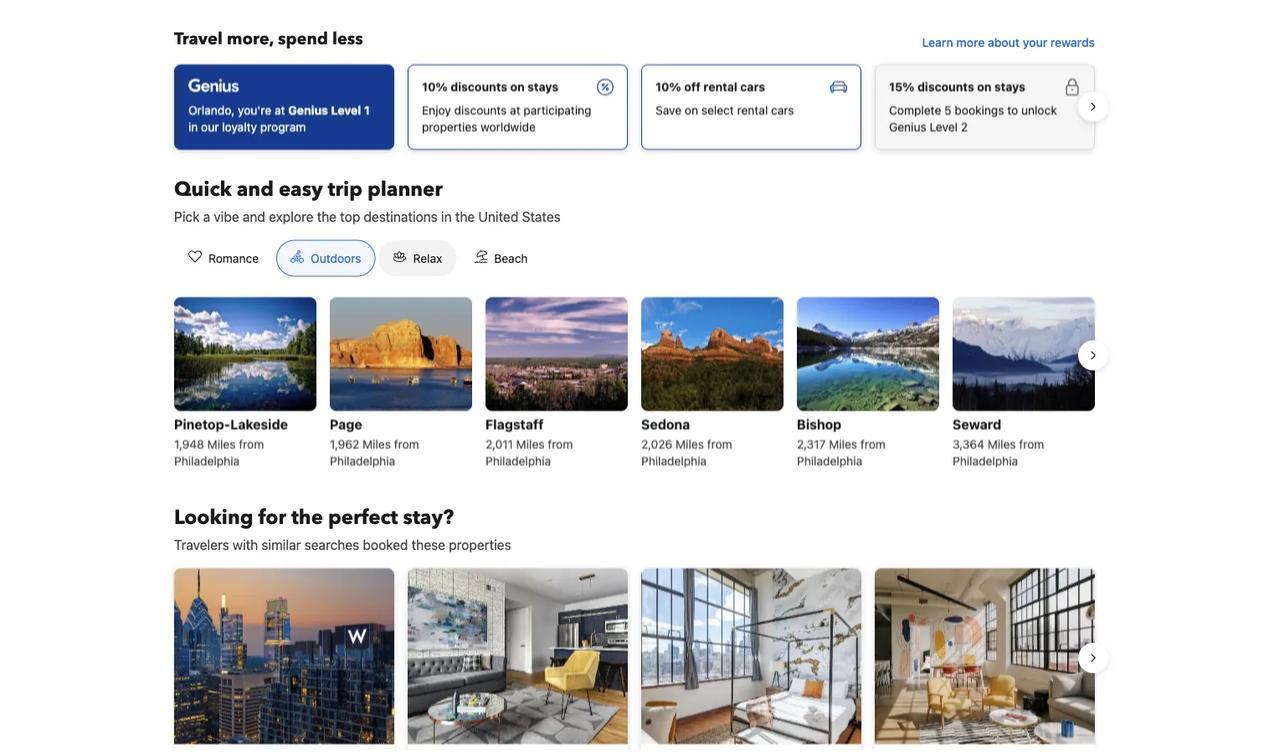 Task type: describe. For each thing, give the bounding box(es) containing it.
romance button
[[174, 240, 273, 277]]

philadelphia for seward
[[953, 454, 1018, 467]]

about
[[988, 35, 1020, 49]]

at for genius
[[275, 103, 285, 117]]

beach
[[494, 251, 528, 265]]

looking for the perfect stay? travelers with similar searches booked these properties
[[174, 504, 511, 552]]

worldwide
[[481, 120, 536, 133]]

1,962
[[330, 437, 359, 451]]

explore
[[269, 208, 313, 224]]

region containing pinetop-lakeside
[[161, 290, 1108, 477]]

outdoors
[[311, 251, 361, 265]]

flagstaff 2,011 miles from philadelphia
[[486, 416, 573, 467]]

enjoy discounts at participating properties worldwide
[[422, 103, 592, 133]]

region for looking for the perfect stay?
[[161, 561, 1108, 750]]

top
[[340, 208, 360, 224]]

orlando,
[[188, 103, 235, 117]]

miles for sedona
[[676, 437, 704, 451]]

2,011
[[486, 437, 513, 451]]

2
[[961, 120, 968, 133]]

more,
[[227, 27, 274, 50]]

1 vertical spatial and
[[243, 208, 265, 224]]

sedona
[[641, 416, 690, 432]]

the left united
[[455, 208, 475, 224]]

learn more about your rewards link
[[916, 27, 1102, 57]]

pick
[[174, 208, 200, 224]]

pinetop-
[[174, 416, 230, 432]]

easy
[[279, 176, 323, 203]]

stays for 10% discounts on stays
[[528, 79, 559, 93]]

destinations
[[364, 208, 438, 224]]

page 1,962 miles from philadelphia
[[330, 416, 419, 467]]

from inside 'pinetop-lakeside 1,948 miles from philadelphia'
[[239, 437, 264, 451]]

states
[[522, 208, 561, 224]]

level inside orlando, you're at genius level 1 in our loyalty program
[[331, 103, 361, 117]]

a
[[203, 208, 210, 224]]

0 vertical spatial rental
[[704, 79, 737, 93]]

beach button
[[460, 240, 542, 277]]

searches
[[304, 536, 359, 552]]

save
[[655, 103, 682, 117]]

relax
[[413, 251, 442, 265]]

pinetop-lakeside 1,948 miles from philadelphia
[[174, 416, 288, 467]]

from for bishop
[[860, 437, 886, 451]]

3,364
[[953, 437, 984, 451]]

your
[[1023, 35, 1047, 49]]

genius inside complete 5 bookings to unlock genius level 2
[[889, 120, 926, 133]]

from for page
[[394, 437, 419, 451]]

discounts for 5
[[917, 79, 974, 93]]

quick and easy trip planner pick a vibe and explore the top destinations in the united states
[[174, 176, 561, 224]]

tab list containing romance
[[161, 240, 555, 277]]

romance
[[208, 251, 259, 265]]

united
[[478, 208, 518, 224]]

2,026
[[641, 437, 672, 451]]

quick
[[174, 176, 232, 203]]

1,948
[[174, 437, 204, 451]]

to
[[1007, 103, 1018, 117]]

trip
[[328, 176, 362, 203]]

relax button
[[379, 240, 456, 277]]

sedona 2,026 miles from philadelphia
[[641, 416, 732, 467]]

philadelphia for sedona
[[641, 454, 707, 467]]

select
[[701, 103, 734, 117]]

genius inside orlando, you're at genius level 1 in our loyalty program
[[288, 103, 328, 117]]

from for sedona
[[707, 437, 732, 451]]

the left top
[[317, 208, 337, 224]]

5
[[944, 103, 952, 117]]

philadelphia for page
[[330, 454, 395, 467]]

1 horizontal spatial cars
[[771, 103, 794, 117]]

10% discounts on stays
[[422, 79, 559, 93]]

planner
[[367, 176, 443, 203]]

properties inside the looking for the perfect stay? travelers with similar searches booked these properties
[[449, 536, 511, 552]]

0 vertical spatial cars
[[740, 79, 765, 93]]

similar
[[262, 536, 301, 552]]

philadelphia inside 'pinetop-lakeside 1,948 miles from philadelphia'
[[174, 454, 240, 467]]

travel
[[174, 27, 223, 50]]

philadelphia for bishop
[[797, 454, 862, 467]]

1 vertical spatial rental
[[737, 103, 768, 117]]



Task type: locate. For each thing, give the bounding box(es) containing it.
looking
[[174, 504, 253, 531]]

1 horizontal spatial at
[[510, 103, 520, 117]]

philadelphia down 2,317
[[797, 454, 862, 467]]

0 horizontal spatial 10%
[[422, 79, 448, 93]]

from right 2,011
[[548, 437, 573, 451]]

from for flagstaff
[[548, 437, 573, 451]]

complete 5 bookings to unlock genius level 2
[[889, 103, 1057, 133]]

stays up to
[[994, 79, 1025, 93]]

2 region from the top
[[161, 290, 1108, 477]]

miles inside page 1,962 miles from philadelphia
[[363, 437, 391, 451]]

rewards
[[1050, 35, 1095, 49]]

1 10% from the left
[[422, 79, 448, 93]]

from inside sedona 2,026 miles from philadelphia
[[707, 437, 732, 451]]

miles right 1,962
[[363, 437, 391, 451]]

learn more about your rewards
[[922, 35, 1095, 49]]

5 miles from the left
[[829, 437, 857, 451]]

2 philadelphia from the left
[[330, 454, 395, 467]]

10% up save
[[655, 79, 681, 93]]

for
[[258, 504, 286, 531]]

miles inside seward 3,364 miles from philadelphia
[[988, 437, 1016, 451]]

from right 3,364 at right bottom
[[1019, 437, 1044, 451]]

from inside page 1,962 miles from philadelphia
[[394, 437, 419, 451]]

properties inside enjoy discounts at participating properties worldwide
[[422, 120, 477, 133]]

1 stays from the left
[[528, 79, 559, 93]]

bishop 2,317 miles from philadelphia
[[797, 416, 886, 467]]

1 horizontal spatial 10%
[[655, 79, 681, 93]]

complete
[[889, 103, 941, 117]]

miles for bishop
[[829, 437, 857, 451]]

page
[[330, 416, 362, 432]]

these
[[412, 536, 445, 552]]

1
[[364, 103, 370, 117]]

discounts for discounts
[[451, 79, 507, 93]]

0 vertical spatial level
[[331, 103, 361, 117]]

in up relax
[[441, 208, 452, 224]]

1 horizontal spatial stays
[[994, 79, 1025, 93]]

1 horizontal spatial on
[[685, 103, 698, 117]]

0 horizontal spatial genius
[[288, 103, 328, 117]]

0 vertical spatial region
[[161, 57, 1108, 156]]

the
[[317, 208, 337, 224], [455, 208, 475, 224], [291, 504, 323, 531]]

2 miles from the left
[[363, 437, 391, 451]]

6 miles from the left
[[988, 437, 1016, 451]]

1 from from the left
[[239, 437, 264, 451]]

1 horizontal spatial in
[[441, 208, 452, 224]]

10% for 10% discounts on stays
[[422, 79, 448, 93]]

0 vertical spatial and
[[237, 176, 274, 203]]

1 vertical spatial properties
[[449, 536, 511, 552]]

in
[[188, 120, 198, 133], [441, 208, 452, 224]]

participating
[[524, 103, 592, 117]]

discounts inside enjoy discounts at participating properties worldwide
[[454, 103, 507, 117]]

1 vertical spatial region
[[161, 290, 1108, 477]]

vibe
[[214, 208, 239, 224]]

1 horizontal spatial level
[[930, 120, 958, 133]]

bishop
[[797, 416, 842, 432]]

genius
[[288, 103, 328, 117], [889, 120, 926, 133]]

at up the program
[[275, 103, 285, 117]]

discounts up enjoy discounts at participating properties worldwide
[[451, 79, 507, 93]]

with
[[233, 536, 258, 552]]

miles down bishop
[[829, 437, 857, 451]]

0 horizontal spatial level
[[331, 103, 361, 117]]

philadelphia down 1,948 on the left bottom of the page
[[174, 454, 240, 467]]

tab list
[[161, 240, 555, 277]]

region
[[161, 57, 1108, 156], [161, 290, 1108, 477], [161, 561, 1108, 750]]

discounts down 10% discounts on stays
[[454, 103, 507, 117]]

on
[[510, 79, 525, 93], [977, 79, 992, 93], [685, 103, 698, 117]]

miles inside sedona 2,026 miles from philadelphia
[[676, 437, 704, 451]]

off
[[684, 79, 701, 93]]

1 at from the left
[[275, 103, 285, 117]]

philadelphia for flagstaff
[[486, 454, 551, 467]]

at inside orlando, you're at genius level 1 in our loyalty program
[[275, 103, 285, 117]]

outdoors button
[[276, 240, 375, 277]]

5 philadelphia from the left
[[797, 454, 862, 467]]

more
[[956, 35, 985, 49]]

at for participating
[[510, 103, 520, 117]]

miles inside bishop 2,317 miles from philadelphia
[[829, 437, 857, 451]]

2 horizontal spatial on
[[977, 79, 992, 93]]

1 vertical spatial in
[[441, 208, 452, 224]]

the right "for"
[[291, 504, 323, 531]]

from inside bishop 2,317 miles from philadelphia
[[860, 437, 886, 451]]

2 from from the left
[[394, 437, 419, 451]]

travelers
[[174, 536, 229, 552]]

rental up select
[[704, 79, 737, 93]]

blue genius logo image
[[188, 78, 239, 91], [188, 78, 239, 91]]

bookings
[[955, 103, 1004, 117]]

save on select rental cars
[[655, 103, 794, 117]]

1 miles from the left
[[207, 437, 236, 451]]

2 vertical spatial region
[[161, 561, 1108, 750]]

cars
[[740, 79, 765, 93], [771, 103, 794, 117]]

miles down seward
[[988, 437, 1016, 451]]

properties right these
[[449, 536, 511, 552]]

in left the our
[[188, 120, 198, 133]]

stay?
[[403, 504, 454, 531]]

philadelphia down 2,011
[[486, 454, 551, 467]]

1 horizontal spatial genius
[[889, 120, 926, 133]]

and up vibe
[[237, 176, 274, 203]]

on for at
[[510, 79, 525, 93]]

0 vertical spatial genius
[[288, 103, 328, 117]]

1 philadelphia from the left
[[174, 454, 240, 467]]

0 horizontal spatial stays
[[528, 79, 559, 93]]

from right 1,962
[[394, 437, 419, 451]]

in inside orlando, you're at genius level 1 in our loyalty program
[[188, 120, 198, 133]]

orlando, you're at genius level 1 in our loyalty program
[[188, 103, 370, 133]]

our
[[201, 120, 219, 133]]

and right vibe
[[243, 208, 265, 224]]

0 vertical spatial in
[[188, 120, 198, 133]]

0 horizontal spatial cars
[[740, 79, 765, 93]]

discounts up 5
[[917, 79, 974, 93]]

seward
[[953, 416, 1002, 432]]

4 philadelphia from the left
[[641, 454, 707, 467]]

miles down flagstaff
[[516, 437, 545, 451]]

philadelphia inside page 1,962 miles from philadelphia
[[330, 454, 395, 467]]

2,317
[[797, 437, 826, 451]]

15%
[[889, 79, 915, 93]]

10%
[[422, 79, 448, 93], [655, 79, 681, 93]]

0 horizontal spatial in
[[188, 120, 198, 133]]

enjoy
[[422, 103, 451, 117]]

2 stays from the left
[[994, 79, 1025, 93]]

from
[[239, 437, 264, 451], [394, 437, 419, 451], [548, 437, 573, 451], [707, 437, 732, 451], [860, 437, 886, 451], [1019, 437, 1044, 451]]

philadelphia down 3,364 at right bottom
[[953, 454, 1018, 467]]

3 region from the top
[[161, 561, 1108, 750]]

spend
[[278, 27, 328, 50]]

on for bookings
[[977, 79, 992, 93]]

less
[[332, 27, 363, 50]]

level left 1
[[331, 103, 361, 117]]

stays
[[528, 79, 559, 93], [994, 79, 1025, 93]]

stays up participating
[[528, 79, 559, 93]]

from inside seward 3,364 miles from philadelphia
[[1019, 437, 1044, 451]]

3 miles from the left
[[516, 437, 545, 451]]

miles
[[207, 437, 236, 451], [363, 437, 391, 451], [516, 437, 545, 451], [676, 437, 704, 451], [829, 437, 857, 451], [988, 437, 1016, 451]]

seward 3,364 miles from philadelphia
[[953, 416, 1044, 467]]

philadelphia inside sedona 2,026 miles from philadelphia
[[641, 454, 707, 467]]

miles for seward
[[988, 437, 1016, 451]]

perfect
[[328, 504, 398, 531]]

you're
[[238, 103, 271, 117]]

philadelphia inside bishop 2,317 miles from philadelphia
[[797, 454, 862, 467]]

from for seward
[[1019, 437, 1044, 451]]

genius down complete
[[889, 120, 926, 133]]

cars right select
[[771, 103, 794, 117]]

on up bookings
[[977, 79, 992, 93]]

1 vertical spatial level
[[930, 120, 958, 133]]

region containing 10% discounts on stays
[[161, 57, 1108, 156]]

miles for page
[[363, 437, 391, 451]]

philadelphia down 2,026
[[641, 454, 707, 467]]

flagstaff
[[486, 416, 544, 432]]

from right 2,317
[[860, 437, 886, 451]]

10% up enjoy
[[422, 79, 448, 93]]

4 miles from the left
[[676, 437, 704, 451]]

level down 5
[[930, 120, 958, 133]]

the inside the looking for the perfect stay? travelers with similar searches booked these properties
[[291, 504, 323, 531]]

learn
[[922, 35, 953, 49]]

3 from from the left
[[548, 437, 573, 451]]

rental
[[704, 79, 737, 93], [737, 103, 768, 117]]

from right 2,026
[[707, 437, 732, 451]]

6 philadelphia from the left
[[953, 454, 1018, 467]]

0 vertical spatial properties
[[422, 120, 477, 133]]

3 philadelphia from the left
[[486, 454, 551, 467]]

at inside enjoy discounts at participating properties worldwide
[[510, 103, 520, 117]]

miles down pinetop-
[[207, 437, 236, 451]]

discounts
[[451, 79, 507, 93], [917, 79, 974, 93], [454, 103, 507, 117]]

lakeside
[[230, 416, 288, 432]]

philadelphia
[[174, 454, 240, 467], [330, 454, 395, 467], [486, 454, 551, 467], [641, 454, 707, 467], [797, 454, 862, 467], [953, 454, 1018, 467]]

0 horizontal spatial on
[[510, 79, 525, 93]]

10% off rental cars
[[655, 79, 765, 93]]

0 horizontal spatial at
[[275, 103, 285, 117]]

10% for 10% off rental cars
[[655, 79, 681, 93]]

1 vertical spatial genius
[[889, 120, 926, 133]]

1 region from the top
[[161, 57, 1108, 156]]

miles inside 'pinetop-lakeside 1,948 miles from philadelphia'
[[207, 437, 236, 451]]

miles for flagstaff
[[516, 437, 545, 451]]

from inside flagstaff 2,011 miles from philadelphia
[[548, 437, 573, 451]]

booked
[[363, 536, 408, 552]]

from down 'lakeside' on the bottom left of the page
[[239, 437, 264, 451]]

cars up save on select rental cars at the right top of page
[[740, 79, 765, 93]]

at up worldwide
[[510, 103, 520, 117]]

at
[[275, 103, 285, 117], [510, 103, 520, 117]]

philadelphia inside seward 3,364 miles from philadelphia
[[953, 454, 1018, 467]]

properties down enjoy
[[422, 120, 477, 133]]

and
[[237, 176, 274, 203], [243, 208, 265, 224]]

loyalty
[[222, 120, 257, 133]]

properties
[[422, 120, 477, 133], [449, 536, 511, 552]]

in inside quick and easy trip planner pick a vibe and explore the top destinations in the united states
[[441, 208, 452, 224]]

miles inside flagstaff 2,011 miles from philadelphia
[[516, 437, 545, 451]]

unlock
[[1021, 103, 1057, 117]]

2 10% from the left
[[655, 79, 681, 93]]

genius up the program
[[288, 103, 328, 117]]

level inside complete 5 bookings to unlock genius level 2
[[930, 120, 958, 133]]

travel more, spend less
[[174, 27, 363, 50]]

miles down 'sedona'
[[676, 437, 704, 451]]

program
[[260, 120, 306, 133]]

5 from from the left
[[860, 437, 886, 451]]

6 from from the left
[[1019, 437, 1044, 451]]

level
[[331, 103, 361, 117], [930, 120, 958, 133]]

4 from from the left
[[707, 437, 732, 451]]

region for travel more, spend less
[[161, 57, 1108, 156]]

on right save
[[685, 103, 698, 117]]

stays for 15% discounts on stays
[[994, 79, 1025, 93]]

philadelphia down 1,962
[[330, 454, 395, 467]]

rental right select
[[737, 103, 768, 117]]

philadelphia inside flagstaff 2,011 miles from philadelphia
[[486, 454, 551, 467]]

2 at from the left
[[510, 103, 520, 117]]

1 vertical spatial cars
[[771, 103, 794, 117]]

on up enjoy discounts at participating properties worldwide
[[510, 79, 525, 93]]

15% discounts on stays
[[889, 79, 1025, 93]]



Task type: vqa. For each thing, say whether or not it's contained in the screenshot.


